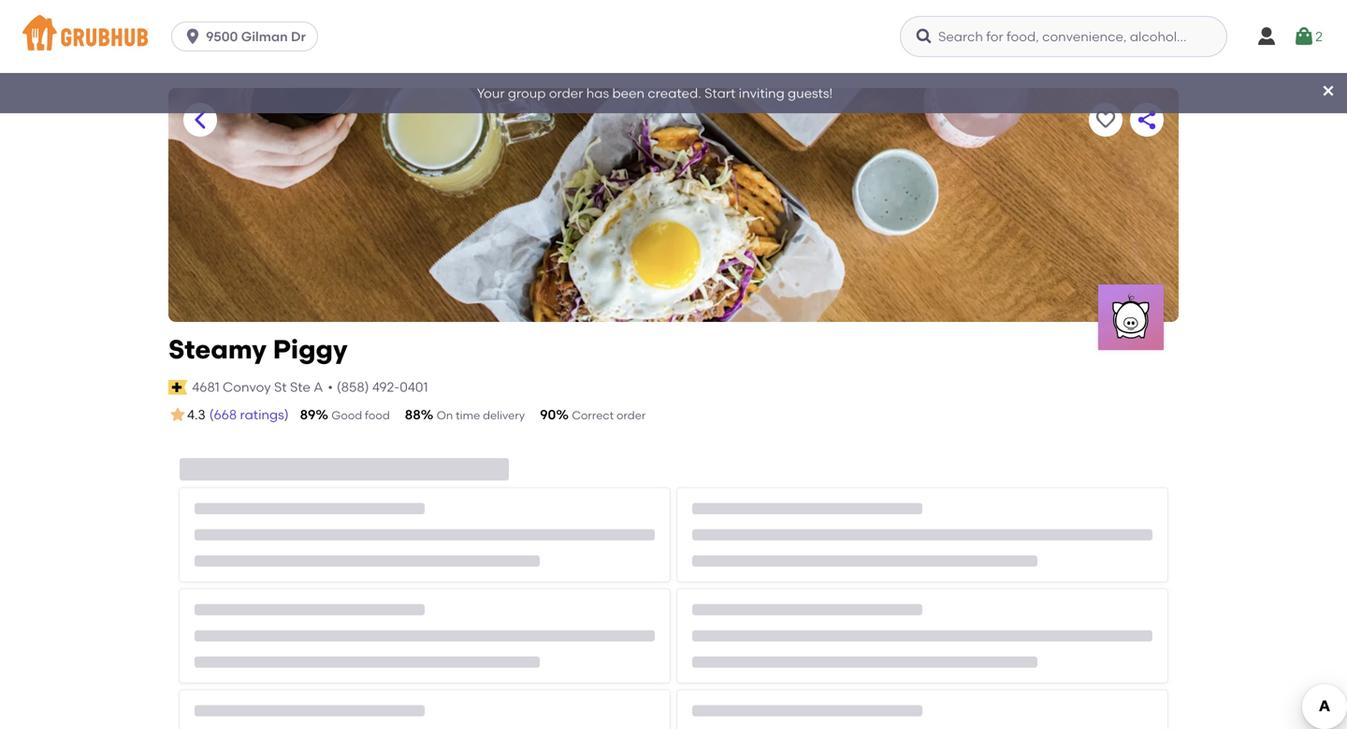 Task type: describe. For each thing, give the bounding box(es) containing it.
• (858) 492-0401
[[328, 379, 428, 395]]

dr
[[291, 29, 306, 44]]

share icon image
[[1136, 109, 1159, 131]]

st
[[274, 379, 287, 395]]

correct
[[572, 408, 614, 422]]

good
[[332, 408, 362, 422]]

main navigation navigation
[[0, 0, 1348, 73]]

a
[[314, 379, 323, 395]]

has
[[587, 85, 609, 101]]

Search for food, convenience, alcohol... search field
[[900, 16, 1228, 57]]

proceed to checkout
[[1120, 604, 1256, 620]]

correct order
[[572, 408, 646, 422]]

4681 convoy st ste a
[[192, 379, 323, 395]]

checkout
[[1194, 604, 1256, 620]]

88
[[405, 407, 421, 423]]

ratings)
[[240, 407, 289, 423]]

save this restaurant button
[[1089, 103, 1123, 137]]

subscription pass image
[[168, 380, 187, 395]]

save this restaurant image
[[1095, 109, 1117, 131]]

piggy
[[273, 334, 348, 365]]

89
[[300, 407, 316, 423]]

time
[[456, 408, 480, 422]]

proceed
[[1120, 604, 1174, 620]]

delivery
[[483, 408, 525, 422]]

•
[[328, 379, 333, 395]]

(668 ratings)
[[209, 407, 289, 423]]

2 button
[[1293, 20, 1323, 53]]

gilman
[[241, 29, 288, 44]]

good food
[[332, 408, 390, 422]]

steamy
[[168, 334, 267, 365]]

(858)
[[337, 379, 369, 395]]



Task type: locate. For each thing, give the bounding box(es) containing it.
star icon image
[[168, 405, 187, 424]]

0 vertical spatial order
[[549, 85, 583, 101]]

svg image inside 2 button
[[1293, 25, 1316, 48]]

to
[[1178, 604, 1191, 620]]

order right correct
[[617, 408, 646, 422]]

been
[[612, 85, 645, 101]]

9500 gilman dr button
[[171, 22, 326, 51]]

0401
[[400, 379, 428, 395]]

svg image for 2
[[1293, 25, 1316, 48]]

svg image for 9500 gilman dr
[[184, 27, 202, 46]]

order left has
[[549, 85, 583, 101]]

start
[[705, 85, 736, 101]]

4681 convoy st ste a button
[[191, 377, 324, 398]]

on
[[437, 408, 453, 422]]

proceed to checkout button
[[1063, 596, 1314, 629]]

svg image
[[1256, 25, 1278, 48], [915, 27, 934, 46], [1321, 83, 1336, 98]]

your group order has been created. start inviting guests!
[[477, 85, 833, 101]]

2 horizontal spatial svg image
[[1321, 83, 1336, 98]]

0 horizontal spatial svg image
[[915, 27, 934, 46]]

0 horizontal spatial order
[[549, 85, 583, 101]]

group
[[508, 85, 546, 101]]

caret left icon image
[[189, 109, 211, 131]]

1 horizontal spatial svg image
[[1293, 25, 1316, 48]]

4681
[[192, 379, 220, 395]]

steamy piggy logo image
[[1099, 284, 1164, 350]]

your
[[477, 85, 505, 101]]

0 horizontal spatial svg image
[[184, 27, 202, 46]]

order
[[549, 85, 583, 101], [617, 408, 646, 422]]

4.3
[[187, 407, 206, 423]]

convoy
[[223, 379, 271, 395]]

9500
[[206, 29, 238, 44]]

90
[[540, 407, 556, 423]]

(858) 492-0401 button
[[337, 378, 428, 397]]

inviting
[[739, 85, 785, 101]]

created.
[[648, 85, 702, 101]]

492-
[[372, 379, 400, 395]]

9500 gilman dr
[[206, 29, 306, 44]]

1 horizontal spatial order
[[617, 408, 646, 422]]

svg image
[[1293, 25, 1316, 48], [184, 27, 202, 46]]

on time delivery
[[437, 408, 525, 422]]

(668
[[209, 407, 237, 423]]

guests!
[[788, 85, 833, 101]]

1 vertical spatial order
[[617, 408, 646, 422]]

steamy piggy
[[168, 334, 348, 365]]

2
[[1316, 28, 1323, 44]]

svg image inside 9500 gilman dr button
[[184, 27, 202, 46]]

1 horizontal spatial svg image
[[1256, 25, 1278, 48]]

food
[[365, 408, 390, 422]]

ste
[[290, 379, 311, 395]]



Task type: vqa. For each thing, say whether or not it's contained in the screenshot.
Share icon
yes



